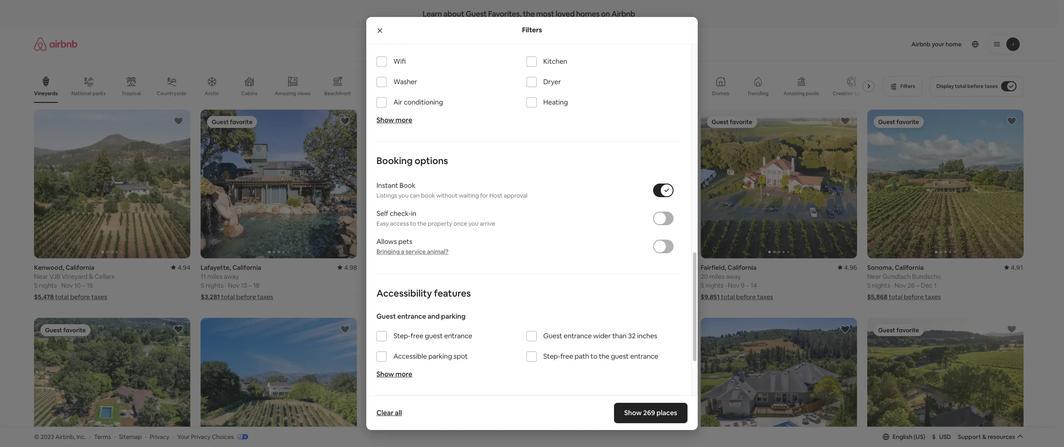 Task type: vqa. For each thing, say whether or not it's contained in the screenshot.
Kitchen
yes



Task type: locate. For each thing, give the bounding box(es) containing it.
1 horizontal spatial privacy
[[191, 433, 211, 441]]

nights up $5,868
[[873, 281, 891, 289]]

near down sonoma,
[[868, 272, 882, 281]]

nov left 10 on the bottom of page
[[61, 281, 73, 289]]

3 california from the left
[[728, 264, 757, 272]]

parking left the spot
[[429, 352, 452, 361]]

inches
[[638, 332, 658, 341]]

– inside lafayette, california 11 miles away 5 nights · nov 13 – 18 $3,281 total before taxes
[[249, 281, 252, 289]]

total right $9,851
[[722, 293, 735, 301]]

guest down and
[[425, 332, 443, 341]]

1 california from the left
[[66, 264, 94, 272]]

book
[[400, 181, 416, 190]]

privacy left your
[[150, 433, 169, 441]]

amazing views
[[275, 90, 311, 97]]

taxes inside lafayette, california 11 miles away 5 nights · nov 13 – 18 $3,281 total before taxes
[[258, 293, 273, 301]]

add guests button
[[542, 34, 604, 54]]

4.96 out of 5 average rating image
[[838, 264, 858, 272]]

1 vertical spatial show more
[[377, 370, 413, 379]]

0 vertical spatial show more button
[[377, 116, 413, 125]]

(us)
[[914, 433, 926, 441]]

show
[[377, 116, 394, 125], [377, 370, 394, 379], [510, 396, 525, 403], [625, 409, 642, 418]]

property
[[428, 220, 453, 228]]

homes
[[576, 9, 600, 19]]

nights up $9,851
[[706, 281, 724, 289]]

guest
[[466, 9, 487, 19], [377, 312, 396, 321], [544, 332, 563, 341]]

nov for 11 miles away
[[228, 281, 240, 289]]

1 miles from the left
[[207, 272, 223, 281]]

0 horizontal spatial privacy
[[150, 433, 169, 441]]

0 horizontal spatial miles
[[207, 272, 223, 281]]

show more down accessible
[[377, 370, 413, 379]]

1 vertical spatial step-
[[544, 352, 561, 361]]

– left 15
[[82, 281, 85, 289]]

before
[[968, 83, 984, 90], [70, 293, 90, 301], [236, 293, 256, 301], [404, 293, 424, 301], [737, 293, 756, 301], [905, 293, 924, 301]]

in
[[411, 209, 417, 218]]

$5,868
[[868, 293, 888, 301]]

4 california from the left
[[895, 264, 924, 272]]

vineyards left national at the left top
[[34, 90, 58, 97]]

near down kenwood,
[[34, 272, 48, 281]]

step- for step-free path to the guest entrance
[[544, 352, 561, 361]]

3 5 from the left
[[368, 281, 371, 289]]

near sebastiani vineyards & winery
[[534, 272, 638, 281]]

1 – from the left
[[82, 281, 85, 289]]

to down in
[[410, 220, 416, 228]]

week
[[520, 40, 535, 48]]

show more
[[377, 116, 413, 125], [377, 370, 413, 379]]

show more button
[[377, 116, 413, 125], [377, 370, 413, 379]]

nights inside kenwood, california near vjb vineyard & cellars 5 nights · nov 10 – 15 $5,478 total before taxes
[[39, 281, 57, 289]]

book
[[421, 192, 435, 200]]

step- up accessible
[[394, 332, 411, 341]]

nights inside fairfield, california 20 miles away 5 nights · nov 9 – 14 $9,851 total before taxes
[[706, 281, 724, 289]]

miles down fairfield,
[[710, 272, 725, 281]]

0 horizontal spatial away
[[224, 272, 239, 281]]

32
[[629, 332, 636, 341]]

away up the 9
[[726, 272, 742, 281]]

– for 11
[[249, 281, 252, 289]]

$3,281
[[201, 293, 220, 301]]

california inside lafayette, california 11 miles away 5 nights · nov 13 – 18 $3,281 total before taxes
[[233, 264, 261, 272]]

before down 10 on the bottom of page
[[70, 293, 90, 301]]

away inside fairfield, california 20 miles away 5 nights · nov 9 – 14 $9,851 total before taxes
[[726, 272, 742, 281]]

· left 13
[[225, 281, 227, 289]]

5 down 11 at the bottom left of the page
[[201, 281, 204, 289]]

display total before taxes
[[937, 83, 998, 90]]

2 horizontal spatial &
[[983, 433, 987, 441]]

5 – from the left
[[917, 281, 920, 289]]

total right $5,478
[[55, 293, 69, 301]]

terms link
[[94, 433, 111, 441]]

2 vertical spatial the
[[599, 352, 610, 361]]

away inside lafayette, california 11 miles away 5 nights · nov 13 – 18 $3,281 total before taxes
[[224, 272, 239, 281]]

vineyards inside group
[[34, 90, 58, 97]]

nights inside lafayette, california 11 miles away 5 nights · nov 13 – 18 $3,281 total before taxes
[[206, 281, 224, 289]]

add
[[549, 40, 561, 48]]

269
[[644, 409, 656, 418]]

0 vertical spatial the
[[523, 9, 535, 19]]

the for learn
[[523, 9, 535, 19]]

guests
[[562, 40, 580, 48]]

before down the 9
[[737, 293, 756, 301]]

sitemap
[[119, 433, 142, 441]]

show more down the air
[[377, 116, 413, 125]]

choices
[[212, 433, 234, 441]]

privacy right your
[[191, 433, 211, 441]]

washer
[[394, 77, 417, 86]]

4.91 out of 5 average rating image
[[1005, 264, 1024, 272]]

1 vertical spatial guest
[[611, 352, 629, 361]]

2 nov from the left
[[228, 281, 240, 289]]

2 away from the left
[[726, 272, 742, 281]]

1 horizontal spatial step-
[[544, 352, 561, 361]]

1 5 from the left
[[34, 281, 38, 289]]

1 more from the top
[[396, 116, 413, 125]]

9
[[741, 281, 745, 289]]

1 horizontal spatial guest
[[466, 9, 487, 19]]

amazing left pools
[[784, 90, 805, 97]]

privacy link
[[150, 433, 169, 441]]

guest down 'than'
[[611, 352, 629, 361]]

· left privacy link
[[145, 433, 147, 441]]

anywhere button
[[454, 34, 501, 54]]

the left property
[[418, 220, 427, 228]]

0 vertical spatial more
[[396, 116, 413, 125]]

1 horizontal spatial &
[[611, 272, 616, 281]]

away for nov 9 – 14
[[726, 272, 742, 281]]

0 vertical spatial guest
[[466, 9, 487, 19]]

1 away from the left
[[224, 272, 239, 281]]

show left 269
[[625, 409, 642, 418]]

nights up $2,077 on the left bottom of the page
[[372, 281, 391, 289]]

5 up $5,868
[[868, 281, 871, 289]]

2 5 from the left
[[201, 281, 204, 289]]

– inside fairfield, california 20 miles away 5 nights · nov 9 – 14 $9,851 total before taxes
[[746, 281, 750, 289]]

you right once
[[469, 220, 479, 228]]

0 horizontal spatial &
[[89, 272, 93, 281]]

before inside fairfield, california 20 miles away 5 nights · nov 9 – 14 $9,851 total before taxes
[[737, 293, 756, 301]]

terms · sitemap · privacy ·
[[94, 433, 174, 441]]

california inside sonoma, california near gundlach bundschu 5 nights · nov 26 – dec 1 $5,868 total before taxes
[[895, 264, 924, 272]]

most
[[537, 9, 555, 19]]

1 vertical spatial more
[[396, 370, 413, 379]]

more down accessible
[[396, 370, 413, 379]]

free for guest
[[411, 332, 424, 341]]

1 vertical spatial free
[[561, 352, 574, 361]]

· left the 9
[[725, 281, 727, 289]]

away
[[224, 272, 239, 281], [726, 272, 742, 281]]

airbnb
[[612, 9, 636, 19]]

miles for 20
[[710, 272, 725, 281]]

– inside kenwood, california near vjb vineyard & cellars 5 nights · nov 10 – 15 $5,478 total before taxes
[[82, 281, 85, 289]]

nov left 13
[[228, 281, 240, 289]]

1 vertical spatial show more button
[[377, 370, 413, 379]]

bringing
[[377, 248, 400, 256]]

entrance
[[398, 312, 426, 321], [444, 332, 473, 341], [564, 332, 592, 341], [631, 352, 659, 361]]

2 near from the left
[[534, 272, 548, 281]]

2 miles from the left
[[710, 272, 725, 281]]

none search field containing anywhere
[[454, 34, 604, 54]]

4 nov from the left
[[728, 281, 740, 289]]

more down the air
[[396, 116, 413, 125]]

– left 17
[[415, 281, 419, 289]]

near up 5 nights
[[368, 272, 382, 281]]

– right 26 at the right of the page
[[917, 281, 920, 289]]

features
[[434, 288, 471, 299]]

5 nov from the left
[[895, 281, 907, 289]]

to inside self check-in easy access to the property once you arrive
[[410, 220, 416, 228]]

total right the $3,281
[[221, 293, 235, 301]]

4 5 from the left
[[701, 281, 705, 289]]

· down vjb
[[58, 281, 60, 289]]

1 show more from the top
[[377, 116, 413, 125]]

near left sebastiani
[[534, 272, 548, 281]]

5 nights from the left
[[873, 281, 891, 289]]

nov 12 – 17
[[395, 281, 426, 289]]

parking right and
[[441, 312, 466, 321]]

1 vertical spatial the
[[418, 220, 427, 228]]

total right $5,868
[[890, 293, 903, 301]]

1 horizontal spatial away
[[726, 272, 742, 281]]

spot
[[454, 352, 468, 361]]

5 inside kenwood, california near vjb vineyard & cellars 5 nights · nov 10 – 15 $5,478 total before taxes
[[34, 281, 38, 289]]

0 vertical spatial free
[[411, 332, 424, 341]]

nights inside sonoma, california near gundlach bundschu 5 nights · nov 26 – dec 1 $5,868 total before taxes
[[873, 281, 891, 289]]

step-free path to the guest entrance
[[544, 352, 659, 361]]

· inside sonoma, california near gundlach bundschu 5 nights · nov 26 – dec 1 $5,868 total before taxes
[[892, 281, 894, 289]]

2 california from the left
[[233, 264, 261, 272]]

· inside lafayette, california 11 miles away 5 nights · nov 13 – 18 $3,281 total before taxes
[[225, 281, 227, 289]]

& inside kenwood, california near vjb vineyard & cellars 5 nights · nov 10 – 15 $5,478 total before taxes
[[89, 272, 93, 281]]

before inside sonoma, california near gundlach bundschu 5 nights · nov 26 – dec 1 $5,868 total before taxes
[[905, 293, 924, 301]]

filters dialog
[[367, 0, 698, 430]]

california inside fairfield, california 20 miles away 5 nights · nov 9 – 14 $9,851 total before taxes
[[728, 264, 757, 272]]

1 horizontal spatial amazing
[[784, 90, 805, 97]]

learn about guest favorites, the most loved homes on airbnb link
[[419, 5, 639, 22]]

1 near from the left
[[34, 272, 48, 281]]

&
[[89, 272, 93, 281], [611, 272, 616, 281], [983, 433, 987, 441]]

california up the 9
[[728, 264, 757, 272]]

1 vertical spatial guest
[[377, 312, 396, 321]]

path
[[575, 352, 590, 361]]

0 horizontal spatial winery
[[419, 272, 439, 281]]

california inside kenwood, california near vjb vineyard & cellars 5 nights · nov 10 – 15 $5,478 total before taxes
[[66, 264, 94, 272]]

the
[[523, 9, 535, 19], [418, 220, 427, 228], [599, 352, 610, 361]]

nov inside kenwood, california near vjb vineyard & cellars 5 nights · nov 10 – 15 $5,478 total before taxes
[[61, 281, 73, 289]]

nights for near
[[873, 281, 891, 289]]

before inside lafayette, california 11 miles away 5 nights · nov 13 – 18 $3,281 total before taxes
[[236, 293, 256, 301]]

amazing for amazing pools
[[784, 90, 805, 97]]

before down 12
[[404, 293, 424, 301]]

your privacy choices
[[177, 433, 234, 441]]

california
[[66, 264, 94, 272], [233, 264, 261, 272], [728, 264, 757, 272], [895, 264, 924, 272]]

5 down 20
[[701, 281, 705, 289]]

guest for guest entrance and parking
[[377, 312, 396, 321]]

california up vineyard
[[66, 264, 94, 272]]

free down guest entrance and parking
[[411, 332, 424, 341]]

1 horizontal spatial miles
[[710, 272, 725, 281]]

the left most
[[523, 9, 535, 19]]

show more for first show more button from the bottom of the "filters" 'dialog'
[[377, 370, 413, 379]]

0 horizontal spatial guest
[[425, 332, 443, 341]]

1 nights from the left
[[39, 281, 57, 289]]

– for near
[[917, 281, 920, 289]]

nov for 20 miles away
[[728, 281, 740, 289]]

before down 13
[[236, 293, 256, 301]]

you down book
[[399, 192, 409, 200]]

4 – from the left
[[746, 281, 750, 289]]

show more button down accessible
[[377, 370, 413, 379]]

5 up $5,478
[[34, 281, 38, 289]]

wider
[[594, 332, 611, 341]]

0 horizontal spatial the
[[418, 220, 427, 228]]

total
[[956, 83, 967, 90], [55, 293, 69, 301], [221, 293, 235, 301], [389, 293, 402, 301], [722, 293, 735, 301], [890, 293, 903, 301]]

None search field
[[454, 34, 604, 54]]

1 horizontal spatial winery
[[617, 272, 638, 281]]

beachfront
[[325, 90, 351, 97]]

step-
[[394, 332, 411, 341], [544, 352, 561, 361]]

4 nights from the left
[[706, 281, 724, 289]]

california up 13
[[233, 264, 261, 272]]

group
[[34, 70, 879, 103], [34, 110, 191, 258], [201, 110, 357, 258], [368, 110, 524, 258], [534, 110, 691, 258], [701, 110, 858, 258], [868, 110, 1024, 258], [34, 318, 191, 447], [201, 318, 357, 447], [368, 318, 524, 447], [534, 318, 691, 447], [701, 318, 858, 447], [868, 318, 1024, 447]]

before right display
[[968, 83, 984, 90]]

0 horizontal spatial guest
[[377, 312, 396, 321]]

0 horizontal spatial to
[[410, 220, 416, 228]]

2 show more from the top
[[377, 370, 413, 379]]

nov left the 9
[[728, 281, 740, 289]]

sitemap link
[[119, 433, 142, 441]]

near buena vista winery
[[368, 272, 439, 281]]

$2,077
[[368, 293, 387, 301]]

miles inside fairfield, california 20 miles away 5 nights · nov 9 – 14 $9,851 total before taxes
[[710, 272, 725, 281]]

nov inside lafayette, california 11 miles away 5 nights · nov 13 – 18 $3,281 total before taxes
[[228, 281, 240, 289]]

away down lafayette,
[[224, 272, 239, 281]]

0 horizontal spatial you
[[399, 192, 409, 200]]

california for lafayette, california
[[233, 264, 261, 272]]

· left your
[[173, 433, 174, 441]]

miles down lafayette,
[[207, 272, 223, 281]]

5 5 from the left
[[868, 281, 871, 289]]

step- left path
[[544, 352, 561, 361]]

about
[[444, 9, 464, 19]]

2 vertical spatial guest
[[544, 332, 563, 341]]

2 horizontal spatial guest
[[544, 332, 563, 341]]

4.94
[[178, 264, 191, 272]]

2 – from the left
[[249, 281, 252, 289]]

guest inside learn about guest favorites, the most loved homes on airbnb link
[[466, 9, 487, 19]]

$ usd
[[933, 433, 952, 441]]

add to wishlist: kenwood, california image
[[174, 324, 184, 335]]

conditioning
[[404, 98, 443, 107]]

to right path
[[591, 352, 598, 361]]

more
[[396, 116, 413, 125], [396, 370, 413, 379]]

5 inside fairfield, california 20 miles away 5 nights · nov 9 – 14 $9,851 total before taxes
[[701, 281, 705, 289]]

0 vertical spatial vineyards
[[34, 90, 58, 97]]

– right the 9
[[746, 281, 750, 289]]

5 for 11 miles away
[[201, 281, 204, 289]]

1 horizontal spatial you
[[469, 220, 479, 228]]

4.94 out of 5 average rating image
[[171, 264, 191, 272]]

0 vertical spatial to
[[410, 220, 416, 228]]

kenwood,
[[34, 264, 64, 272]]

inc.
[[77, 433, 86, 441]]

0 horizontal spatial step-
[[394, 332, 411, 341]]

1 horizontal spatial free
[[561, 352, 574, 361]]

– inside sonoma, california near gundlach bundschu 5 nights · nov 26 – dec 1 $5,868 total before taxes
[[917, 281, 920, 289]]

california for sonoma, california
[[895, 264, 924, 272]]

your privacy choices link
[[177, 433, 248, 441]]

miles inside lafayette, california 11 miles away 5 nights · nov 13 – 18 $3,281 total before taxes
[[207, 272, 223, 281]]

show left map
[[510, 396, 525, 403]]

buena
[[383, 272, 401, 281]]

1 nov from the left
[[61, 281, 73, 289]]

kenwood, california near vjb vineyard & cellars 5 nights · nov 10 – 15 $5,478 total before taxes
[[34, 264, 115, 301]]

· down gundlach
[[892, 281, 894, 289]]

0 vertical spatial step-
[[394, 332, 411, 341]]

1 vertical spatial vineyards
[[581, 272, 610, 281]]

before down 26 at the right of the page
[[905, 293, 924, 301]]

nov down near buena vista winery
[[395, 281, 406, 289]]

2 nights from the left
[[206, 281, 224, 289]]

show more button down the air
[[377, 116, 413, 125]]

0 horizontal spatial vineyards
[[34, 90, 58, 97]]

0 vertical spatial parking
[[441, 312, 466, 321]]

the down wider
[[599, 352, 610, 361]]

vineyards right sebastiani
[[581, 272, 610, 281]]

0 vertical spatial you
[[399, 192, 409, 200]]

2 winery from the left
[[419, 272, 439, 281]]

nights down vjb
[[39, 281, 57, 289]]

1 vertical spatial parking
[[429, 352, 452, 361]]

0 horizontal spatial amazing
[[275, 90, 296, 97]]

0 vertical spatial show more
[[377, 116, 413, 125]]

total right $2,077 on the left bottom of the page
[[389, 293, 402, 301]]

5 up $2,077 on the left bottom of the page
[[368, 281, 371, 289]]

lafayette, california 11 miles away 5 nights · nov 13 – 18 $3,281 total before taxes
[[201, 264, 273, 301]]

nov down gundlach
[[895, 281, 907, 289]]

5 inside lafayette, california 11 miles away 5 nights · nov 13 – 18 $3,281 total before taxes
[[201, 281, 204, 289]]

4 near from the left
[[868, 272, 882, 281]]

nights up the $3,281
[[206, 281, 224, 289]]

free left path
[[561, 352, 574, 361]]

1 horizontal spatial vineyards
[[581, 272, 610, 281]]

$5,478
[[34, 293, 54, 301]]

3 nov from the left
[[395, 281, 406, 289]]

california up gundlach
[[895, 264, 924, 272]]

near inside kenwood, california near vjb vineyard & cellars 5 nights · nov 10 – 15 $5,478 total before taxes
[[34, 272, 48, 281]]

nights for 20
[[706, 281, 724, 289]]

total inside sonoma, california near gundlach bundschu 5 nights · nov 26 – dec 1 $5,868 total before taxes
[[890, 293, 903, 301]]

sebastiani
[[550, 272, 580, 281]]

5 inside sonoma, california near gundlach bundschu 5 nights · nov 26 – dec 1 $5,868 total before taxes
[[868, 281, 871, 289]]

loved
[[556, 9, 575, 19]]

2 horizontal spatial the
[[599, 352, 610, 361]]

· right 'terms' link
[[114, 433, 116, 441]]

learn
[[423, 9, 442, 19]]

nov inside sonoma, california near gundlach bundschu 5 nights · nov 26 – dec 1 $5,868 total before taxes
[[895, 281, 907, 289]]

step- for step-free guest entrance
[[394, 332, 411, 341]]

1 horizontal spatial the
[[523, 9, 535, 19]]

– right 13
[[249, 281, 252, 289]]

3 near from the left
[[368, 272, 382, 281]]

amazing left views
[[275, 90, 296, 97]]

1 vertical spatial you
[[469, 220, 479, 228]]

free for path
[[561, 352, 574, 361]]

1 vertical spatial to
[[591, 352, 598, 361]]

0 horizontal spatial free
[[411, 332, 424, 341]]

add to wishlist: fairfield, california image
[[841, 116, 851, 126]]

nov inside fairfield, california 20 miles away 5 nights · nov 9 – 14 $9,851 total before taxes
[[728, 281, 740, 289]]



Task type: describe. For each thing, give the bounding box(es) containing it.
learn about guest favorites, the most loved homes on airbnb
[[423, 9, 636, 19]]

the for step-
[[599, 352, 610, 361]]

english
[[893, 433, 913, 441]]

booking options
[[377, 155, 448, 167]]

guest entrance and parking
[[377, 312, 466, 321]]

group containing national parks
[[34, 70, 879, 103]]

usd
[[940, 433, 952, 441]]

clear
[[377, 409, 394, 418]]

trending
[[748, 90, 769, 97]]

entrance up path
[[564, 332, 592, 341]]

show map
[[510, 396, 539, 403]]

4.91
[[1012, 264, 1024, 272]]

on
[[602, 9, 610, 19]]

gundlach
[[883, 272, 911, 281]]

a
[[401, 248, 405, 256]]

options
[[415, 155, 448, 167]]

add to wishlist: glen ellen, california image
[[340, 324, 351, 335]]

entrance down inches
[[631, 352, 659, 361]]

1 horizontal spatial guest
[[611, 352, 629, 361]]

fairfield,
[[701, 264, 727, 272]]

you inside self check-in easy access to the property once you arrive
[[469, 220, 479, 228]]

allows pets bringing a service animal?
[[377, 237, 449, 256]]

profile element
[[614, 27, 1024, 61]]

before inside kenwood, california near vjb vineyard & cellars 5 nights · nov 10 – 15 $5,478 total before taxes
[[70, 293, 90, 301]]

your
[[177, 433, 190, 441]]

18
[[253, 281, 260, 289]]

total inside lafayette, california 11 miles away 5 nights · nov 13 – 18 $3,281 total before taxes
[[221, 293, 235, 301]]

add to wishlist: sebastopol, california image
[[841, 324, 851, 335]]

1 horizontal spatial to
[[591, 352, 598, 361]]

listings
[[377, 192, 398, 200]]

3 nights from the left
[[372, 281, 391, 289]]

add to wishlist: lafayette, california image
[[340, 116, 351, 126]]

national parks
[[71, 90, 106, 97]]

entrance down $2,077 total before taxes
[[398, 312, 426, 321]]

creative spaces
[[833, 90, 871, 97]]

than
[[613, 332, 627, 341]]

total inside kenwood, california near vjb vineyard & cellars 5 nights · nov 10 – 15 $5,478 total before taxes
[[55, 293, 69, 301]]

$
[[933, 433, 936, 441]]

near inside sonoma, california near gundlach bundschu 5 nights · nov 26 – dec 1 $5,868 total before taxes
[[868, 272, 882, 281]]

allows
[[377, 237, 397, 246]]

15
[[87, 281, 93, 289]]

entrance up the spot
[[444, 332, 473, 341]]

kitchen
[[544, 57, 568, 66]]

california for fairfield, california
[[728, 264, 757, 272]]

and
[[428, 312, 440, 321]]

clear all button
[[373, 405, 406, 422]]

· inside fairfield, california 20 miles away 5 nights · nov 9 – 14 $9,851 total before taxes
[[725, 281, 727, 289]]

20
[[701, 272, 709, 281]]

the inside self check-in easy access to the property once you arrive
[[418, 220, 427, 228]]

total inside fairfield, california 20 miles away 5 nights · nov 9 – 14 $9,851 total before taxes
[[722, 293, 735, 301]]

animal?
[[427, 248, 449, 256]]

pets
[[399, 237, 413, 246]]

10
[[74, 281, 81, 289]]

away for nov 13 – 18
[[224, 272, 239, 281]]

english (us) button
[[883, 433, 926, 441]]

filters
[[522, 26, 542, 35]]

total right display
[[956, 83, 967, 90]]

spaces
[[855, 90, 871, 97]]

pools
[[806, 90, 820, 97]]

air
[[394, 98, 403, 107]]

$9,851
[[701, 293, 720, 301]]

can
[[410, 192, 420, 200]]

anywhere
[[465, 40, 494, 48]]

2 more from the top
[[396, 370, 413, 379]]

without
[[437, 192, 458, 200]]

accessible parking spot
[[394, 352, 468, 361]]

you inside 'instant book listings you can book without waiting for host approval'
[[399, 192, 409, 200]]

design
[[675, 90, 692, 97]]

national
[[71, 90, 91, 97]]

favorites,
[[489, 9, 522, 19]]

guest for guest entrance wider than 32 inches
[[544, 332, 563, 341]]

english (us)
[[893, 433, 926, 441]]

approval
[[504, 192, 528, 200]]

1 privacy from the left
[[150, 433, 169, 441]]

arctic
[[205, 90, 219, 97]]

any week
[[508, 40, 535, 48]]

dec
[[921, 281, 933, 289]]

bundschu
[[913, 272, 942, 281]]

0 vertical spatial guest
[[425, 332, 443, 341]]

terms
[[94, 433, 111, 441]]

17
[[420, 281, 426, 289]]

5 for 20 miles away
[[701, 281, 705, 289]]

vista
[[403, 272, 417, 281]]

access
[[390, 220, 409, 228]]

all
[[395, 409, 402, 418]]

– for 20
[[746, 281, 750, 289]]

miles for 11
[[207, 272, 223, 281]]

nights for 11
[[206, 281, 224, 289]]

add to wishlist: kenwood, california image
[[174, 116, 184, 126]]

heating
[[544, 98, 568, 107]]

airbnb,
[[55, 433, 75, 441]]

nov for near gundlach bundschu
[[895, 281, 907, 289]]

show down accessible
[[377, 370, 394, 379]]

2 show more button from the top
[[377, 370, 413, 379]]

support
[[959, 433, 982, 441]]

essentials
[[377, 38, 408, 46]]

5 for near gundlach bundschu
[[868, 281, 871, 289]]

amazing pools
[[784, 90, 820, 97]]

booking
[[377, 155, 413, 167]]

amazing for amazing views
[[275, 90, 296, 97]]

4.98 out of 5 average rating image
[[338, 264, 357, 272]]

show 269 places
[[625, 409, 678, 418]]

14
[[751, 281, 757, 289]]

countryside
[[157, 90, 186, 97]]

11
[[201, 272, 206, 281]]

arrive
[[480, 220, 495, 228]]

omg!
[[370, 90, 384, 97]]

© 2023 airbnb, inc. ·
[[34, 433, 91, 441]]

show 269 places link
[[615, 403, 688, 424]]

show inside button
[[510, 396, 525, 403]]

1 show more button from the top
[[377, 116, 413, 125]]

taxes inside sonoma, california near gundlach bundschu 5 nights · nov 26 – dec 1 $5,868 total before taxes
[[926, 293, 942, 301]]

wifi
[[394, 57, 406, 66]]

vjb
[[49, 272, 60, 281]]

· right inc.
[[89, 433, 91, 441]]

dryer
[[544, 77, 561, 86]]

2 privacy from the left
[[191, 433, 211, 441]]

12
[[408, 281, 414, 289]]

add to wishlist: glen ellen, california image
[[1007, 324, 1018, 335]]

taxes inside kenwood, california near vjb vineyard & cellars 5 nights · nov 10 – 15 $5,478 total before taxes
[[91, 293, 107, 301]]

lafayette,
[[201, 264, 231, 272]]

self check-in easy access to the property once you arrive
[[377, 209, 495, 228]]

show more for 2nd show more button from the bottom of the "filters" 'dialog'
[[377, 116, 413, 125]]

$2,077 total before taxes
[[368, 293, 441, 301]]

creative
[[833, 90, 854, 97]]

taxes inside fairfield, california 20 miles away 5 nights · nov 9 – 14 $9,851 total before taxes
[[758, 293, 774, 301]]

add to wishlist: sonoma, california image
[[1007, 116, 1018, 126]]

show down the air
[[377, 116, 394, 125]]

guest entrance wider than 32 inches
[[544, 332, 658, 341]]

for
[[480, 192, 488, 200]]

· inside kenwood, california near vjb vineyard & cellars 5 nights · nov 10 – 15 $5,478 total before taxes
[[58, 281, 60, 289]]

once
[[454, 220, 467, 228]]

domes
[[713, 90, 730, 97]]

accessibility
[[377, 288, 432, 299]]

california for kenwood, california
[[66, 264, 94, 272]]

3 – from the left
[[415, 281, 419, 289]]

1 winery from the left
[[617, 272, 638, 281]]

views
[[297, 90, 311, 97]]



